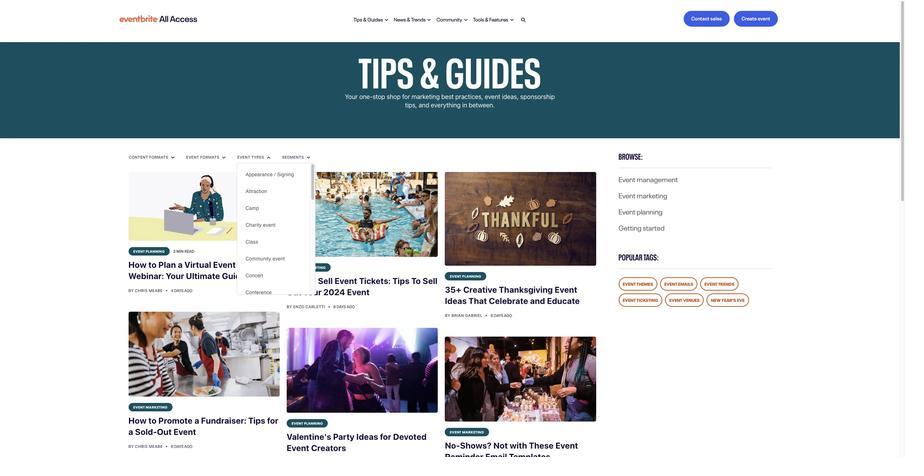 Task type: describe. For each thing, give the bounding box(es) containing it.
no-
[[445, 441, 460, 451]]

fundraiser:
[[201, 416, 247, 426]]

6 for sell
[[334, 304, 336, 310]]

/
[[275, 172, 276, 178]]

that
[[469, 297, 487, 306]]

event marketing link for how to promote a fundraiser: tips for a sold-out event
[[129, 404, 173, 412]]

no-shows? not with these event reminder email templates
[[445, 441, 579, 458]]

with
[[510, 441, 528, 451]]

1 vertical spatial tips & guides
[[359, 37, 542, 99]]

days for sell
[[337, 304, 346, 310]]

event types
[[237, 155, 265, 160]]

event inside how to promote a fundraiser: tips for a sold-out event
[[174, 427, 196, 437]]

read
[[185, 248, 194, 254]]

appearance
[[246, 172, 273, 178]]

arrow image for news & trends
[[428, 19, 431, 21]]

trends
[[719, 281, 735, 287]]

event emails
[[665, 281, 694, 287]]

concert link
[[237, 268, 310, 284]]

to for plan
[[149, 260, 157, 270]]

your inside how to plan a virtual event or webinar: your ultimate guide
[[166, 271, 184, 281]]

virtual
[[185, 260, 211, 270]]

planning for valentine's party ideas for devoted event creators
[[304, 421, 323, 426]]

event management link
[[619, 174, 678, 184]]

signing
[[277, 172, 294, 178]]

event marketing link for how to sell event tickets: tips to sell out your 2024 event
[[287, 264, 331, 272]]

tools & features link
[[471, 11, 517, 27]]

arrow image for event types
[[267, 156, 271, 159]]

formats for content
[[149, 155, 168, 160]]

popular
[[619, 251, 643, 263]]

content formats button
[[129, 155, 175, 160]]

plan
[[159, 260, 176, 270]]

party
[[333, 433, 355, 442]]

ago for thanksgiving
[[504, 313, 513, 319]]

tags:
[[644, 251, 659, 263]]

valentine's party ideas for devoted event creators link
[[287, 428, 438, 458]]

create event
[[742, 14, 771, 21]]

valentine's
[[287, 433, 332, 442]]

tickets:
[[359, 276, 391, 286]]

class link
[[237, 234, 310, 251]]

1 to from the left
[[307, 276, 316, 286]]

themes
[[637, 281, 654, 287]]

2 sell from the left
[[423, 276, 438, 286]]

templates
[[509, 453, 551, 458]]

ago for sell
[[347, 304, 355, 310]]

event inside event formats dropdown button
[[186, 155, 199, 160]]

in
[[463, 102, 467, 109]]

arrow image for content formats
[[171, 156, 175, 159]]

stop
[[373, 93, 385, 101]]

chris for webinar:
[[135, 289, 148, 293]]

marketing for no-shows? not with these event reminder email templates
[[463, 430, 484, 435]]

community link
[[434, 11, 471, 27]]

practices,
[[456, 93, 484, 101]]

event emails link
[[661, 278, 698, 291]]

ticketing
[[637, 297, 659, 303]]

segments
[[282, 155, 305, 160]]

by for how to promote a fundraiser: tips for a sold-out event
[[129, 445, 134, 449]]

and inside the '35+ creative thanksgiving event ideas that celebrate and educate'
[[530, 297, 546, 306]]

by chris meabe link for webinar:
[[129, 289, 164, 293]]

event planning link up getting started
[[619, 206, 663, 217]]

event ticketing
[[623, 297, 659, 303]]

tips inside how to sell event tickets: tips to sell out your 2024 event
[[393, 276, 410, 286]]

class
[[246, 239, 258, 245]]

6 days ago for promote
[[171, 444, 193, 450]]

or
[[238, 260, 246, 270]]

sponsorship
[[521, 93, 555, 101]]

how for how to plan a virtual event or webinar: your ultimate guide
[[129, 260, 147, 270]]

event guests and food vendor image
[[445, 337, 597, 422]]

planning up started
[[637, 206, 663, 217]]

management
[[637, 174, 678, 184]]

news & trends link
[[391, 11, 434, 27]]

event types button
[[237, 155, 271, 160]]

news
[[394, 15, 406, 22]]

marketing for how to promote a fundraiser: tips for a sold-out event
[[146, 405, 168, 410]]

your one-stop shop for marketing best practices, event ideas, sponsorship tips, and everything in between.
[[345, 93, 555, 109]]

tools & features
[[474, 15, 509, 22]]

event formats
[[186, 155, 220, 160]]

arrow image for tools & features
[[510, 19, 514, 21]]

news & trends
[[394, 15, 426, 22]]

event inside how to plan a virtual event or webinar: your ultimate guide
[[213, 260, 236, 270]]

by chris meabe link for a
[[129, 445, 164, 449]]

event marketing for how to promote a fundraiser: tips for a sold-out event
[[133, 405, 168, 410]]

segments element
[[237, 163, 316, 301]]

year's
[[722, 297, 737, 303]]

email
[[486, 453, 507, 458]]

your inside how to sell event tickets: tips to sell out your 2024 event
[[304, 288, 322, 297]]

ideas inside the '35+ creative thanksgiving event ideas that celebrate and educate'
[[445, 297, 467, 306]]

eve
[[738, 297, 745, 303]]

planning for 35+ creative thanksgiving event ideas that celebrate and educate
[[463, 274, 482, 279]]

new year's eve
[[711, 297, 745, 303]]

attraction
[[246, 189, 267, 194]]

min
[[176, 248, 184, 254]]

trends
[[412, 15, 426, 22]]

event marketing for how to sell event tickets: tips to sell out your 2024 event
[[292, 265, 326, 270]]

3
[[173, 248, 176, 254]]

tips & guides link
[[351, 11, 391, 27]]

event inside event ticketing link
[[623, 297, 636, 303]]

event inside dropdown button
[[237, 155, 250, 160]]

event planning up getting started
[[619, 206, 663, 217]]

ideas inside valentine's party ideas for devoted event creators
[[357, 433, 378, 442]]

event for community event
[[273, 256, 285, 262]]

new year's eve link
[[707, 294, 749, 307]]

marketing for how to sell event tickets: tips to sell out your 2024 event
[[304, 265, 326, 270]]

event planning for how to plan a virtual event or webinar: your ultimate guide
[[133, 249, 165, 254]]

event for create event
[[758, 14, 771, 21]]

a for virtual
[[178, 260, 183, 270]]

creators
[[311, 444, 346, 454]]

not
[[494, 441, 508, 451]]

sales
[[711, 14, 723, 21]]

event planning link for 35+ creative thanksgiving event ideas that celebrate and educate
[[445, 273, 487, 281]]

lots of people at a pool party image
[[287, 172, 438, 257]]

chris for a
[[135, 445, 148, 449]]

how for how to sell event tickets: tips to sell out your 2024 event
[[287, 276, 305, 286]]

everything
[[431, 102, 461, 109]]

6 days ago for thanksgiving
[[491, 313, 513, 319]]

promote
[[159, 416, 193, 426]]

0 vertical spatial guides
[[368, 15, 383, 22]]

event management
[[619, 174, 678, 184]]

best
[[442, 93, 454, 101]]

search icon image
[[521, 17, 526, 23]]

attraction link
[[237, 183, 310, 200]]

shows?
[[460, 441, 492, 451]]

content
[[129, 155, 148, 160]]

camp link
[[237, 200, 310, 217]]

by for how to sell event tickets: tips to sell out your 2024 event
[[287, 305, 292, 309]]

content formats
[[129, 155, 169, 160]]

how to plan a virtual event or webinar: your ultimate guide link
[[129, 256, 280, 286]]

contact
[[692, 14, 710, 21]]

tips inside how to promote a fundraiser: tips for a sold-out event
[[248, 416, 266, 426]]

event venues
[[670, 297, 700, 303]]

emails
[[679, 281, 694, 287]]

event planning link for valentine's party ideas for devoted event creators
[[287, 420, 328, 428]]

event inside event themes 'link'
[[623, 281, 636, 287]]

for inside valentine's party ideas for devoted event creators
[[380, 433, 392, 442]]

days for promote
[[174, 444, 184, 450]]

event trends
[[705, 281, 735, 287]]

tools
[[474, 15, 484, 22]]



Task type: vqa. For each thing, say whether or not it's contained in the screenshot.
Browse
no



Task type: locate. For each thing, give the bounding box(es) containing it.
3 arrow image from the left
[[267, 156, 271, 159]]

2 arrow image from the left
[[464, 19, 468, 21]]

event planning
[[619, 206, 663, 217], [133, 249, 165, 254], [450, 274, 482, 279], [292, 421, 323, 426]]

create event link
[[734, 11, 779, 27]]

& right the tools on the right of the page
[[485, 15, 489, 22]]

reminder
[[445, 453, 484, 458]]

how to sell event tickets: tips to sell out your 2024 event
[[287, 276, 438, 297]]

event planning for valentine's party ideas for devoted event creators
[[292, 421, 323, 426]]

2 vertical spatial your
[[304, 288, 322, 297]]

appearance / signing
[[246, 172, 294, 178]]

community left the tools on the right of the page
[[437, 15, 463, 22]]

by chris meabe link down sold-
[[129, 445, 164, 449]]

0 horizontal spatial formats
[[149, 155, 168, 160]]

0 vertical spatial chris
[[135, 289, 148, 293]]

days down the promote at bottom left
[[174, 444, 184, 450]]

0 vertical spatial to
[[149, 260, 157, 270]]

days down celebrate
[[494, 313, 504, 319]]

event inside 'event trends' link
[[705, 281, 718, 287]]

thanksgiving
[[499, 285, 553, 295]]

conference
[[246, 290, 272, 296]]

2 vertical spatial how
[[129, 416, 147, 426]]

0 vertical spatial how
[[129, 260, 147, 270]]

0 vertical spatial tips & guides
[[354, 15, 383, 22]]

event right create
[[758, 14, 771, 21]]

chris down sold-
[[135, 445, 148, 449]]

2 vertical spatial a
[[129, 427, 133, 437]]

0 horizontal spatial arrow image
[[428, 19, 431, 21]]

6
[[334, 304, 336, 310], [491, 313, 493, 319], [171, 444, 173, 450]]

chris down webinar:
[[135, 289, 148, 293]]

1 horizontal spatial 6 days ago
[[334, 304, 355, 310]]

for inside your one-stop shop for marketing best practices, event ideas, sponsorship tips, and everything in between.
[[403, 93, 410, 101]]

1 horizontal spatial formats
[[200, 155, 219, 160]]

arrow image inside 'news & trends' link
[[428, 19, 431, 21]]

1 horizontal spatial for
[[380, 433, 392, 442]]

event marketing link
[[619, 190, 668, 200], [287, 264, 331, 272], [129, 404, 173, 412], [445, 429, 489, 437]]

ago for plan
[[184, 288, 193, 293]]

community inside 'link'
[[437, 15, 463, 22]]

charity event
[[246, 223, 276, 228]]

35+ creative thanksgiving event ideas that celebrate and educate link
[[445, 281, 597, 311]]

0 horizontal spatial and
[[419, 102, 430, 109]]

event marketing for no-shows? not with these event reminder email templates
[[450, 430, 484, 435]]

arrow image
[[428, 19, 431, 21], [464, 19, 468, 21], [510, 19, 514, 21]]

arrow image right types
[[267, 156, 271, 159]]

planning
[[637, 206, 663, 217], [146, 249, 165, 254], [463, 274, 482, 279], [304, 421, 323, 426]]

event planning link up "valentine's"
[[287, 420, 328, 428]]

1 vertical spatial and
[[530, 297, 546, 306]]

1 sell from the left
[[318, 276, 333, 286]]

ago right 4 at the left bottom of page
[[184, 288, 193, 293]]

1 horizontal spatial arrow image
[[464, 19, 468, 21]]

event planning link for how to plan a virtual event or webinar: your ultimate guide
[[129, 247, 170, 256]]

ago
[[184, 288, 193, 293], [347, 304, 355, 310], [504, 313, 513, 319], [184, 444, 193, 450]]

these
[[529, 441, 554, 451]]

event inside valentine's party ideas for devoted event creators
[[287, 444, 310, 454]]

by chris meabe
[[129, 289, 164, 293], [129, 445, 164, 449]]

1 horizontal spatial and
[[530, 297, 546, 306]]

how up sold-
[[129, 416, 147, 426]]

days for plan
[[174, 288, 184, 293]]

1 horizontal spatial to
[[412, 276, 421, 286]]

community inside segments element
[[246, 256, 271, 262]]

create
[[742, 14, 757, 21]]

by for 35+ creative thanksgiving event ideas that celebrate and educate
[[445, 314, 451, 318]]

your down plan
[[166, 271, 184, 281]]

arrow image right trends
[[428, 19, 431, 21]]

6 days ago down 2024
[[334, 304, 355, 310]]

a for fundraiser:
[[195, 416, 199, 426]]

a right the promote at bottom left
[[195, 416, 199, 426]]

charity
[[246, 223, 262, 228]]

for inside how to promote a fundraiser: tips for a sold-out event
[[267, 416, 279, 426]]

days right 4 at the left bottom of page
[[174, 288, 184, 293]]

by enzo carletti
[[287, 305, 327, 309]]

arrow image left the tools on the right of the page
[[464, 19, 468, 21]]

1 vertical spatial out
[[157, 427, 172, 437]]

how inside how to sell event tickets: tips to sell out your 2024 event
[[287, 276, 305, 286]]

guides
[[368, 15, 383, 22], [446, 37, 542, 99]]

2 formats from the left
[[200, 155, 219, 160]]

0 horizontal spatial community
[[246, 256, 271, 262]]

2 to from the left
[[412, 276, 421, 286]]

1 vertical spatial by chris meabe link
[[129, 445, 164, 449]]

marketing inside your one-stop shop for marketing best practices, event ideas, sponsorship tips, and everything in between.
[[412, 93, 440, 101]]

0 horizontal spatial for
[[267, 416, 279, 426]]

your up carletti
[[304, 288, 322, 297]]

& for tools & features link at top right
[[485, 15, 489, 22]]

3 arrow image from the left
[[510, 19, 514, 21]]

conference link
[[237, 284, 310, 301]]

planning up plan
[[146, 249, 165, 254]]

meabe left 4 at the left bottom of page
[[149, 289, 163, 293]]

ago down how to promote a fundraiser: tips for a sold-out event
[[184, 444, 193, 450]]

event right charity
[[263, 223, 276, 228]]

arrow image right segments
[[307, 156, 310, 159]]

event formats button
[[186, 155, 226, 160]]

people laughing while serving food image
[[129, 312, 280, 397]]

ideas
[[445, 297, 467, 306], [357, 433, 378, 442]]

planning for how to plan a virtual event or webinar: your ultimate guide
[[146, 249, 165, 254]]

2 meabe from the top
[[149, 445, 163, 449]]

event trends link
[[701, 278, 739, 291]]

arrow image
[[171, 156, 175, 159], [222, 156, 226, 159], [267, 156, 271, 159], [307, 156, 310, 159]]

browse:
[[619, 150, 643, 162]]

out up enzo
[[287, 288, 302, 297]]

community up concert
[[246, 256, 271, 262]]

6 days ago down the promote at bottom left
[[171, 444, 193, 450]]

days for thanksgiving
[[494, 313, 504, 319]]

event venues link
[[666, 294, 704, 307]]

celebrate
[[489, 297, 529, 306]]

1 meabe from the top
[[149, 289, 163, 293]]

arrow image inside segments popup button
[[307, 156, 310, 159]]

0 vertical spatial by chris meabe
[[129, 289, 164, 293]]

1 vertical spatial how
[[287, 276, 305, 286]]

event planning link up 35+ in the bottom of the page
[[445, 273, 487, 281]]

popular tags:
[[619, 251, 659, 263]]

1 vertical spatial community
[[246, 256, 271, 262]]

arrow image inside community 'link'
[[464, 19, 468, 21]]

segments button
[[282, 155, 311, 160]]

2 horizontal spatial 6 days ago
[[491, 313, 513, 319]]

0 vertical spatial ideas
[[445, 297, 467, 306]]

how up webinar:
[[129, 260, 147, 270]]

community event
[[246, 256, 285, 262]]

one-
[[360, 93, 373, 101]]

contact sales link
[[684, 11, 730, 27]]

1 horizontal spatial 6
[[334, 304, 336, 310]]

arrow image for community
[[464, 19, 468, 21]]

formats inside dropdown button
[[200, 155, 219, 160]]

a right plan
[[178, 260, 183, 270]]

& for tips & guides link
[[364, 15, 367, 22]]

event for charity event
[[263, 223, 276, 228]]

days down 2024
[[337, 304, 346, 310]]

ago down celebrate
[[504, 313, 513, 319]]

to up webinar:
[[149, 260, 157, 270]]

0 vertical spatial out
[[287, 288, 302, 297]]

event inside your one-stop shop for marketing best practices, event ideas, sponsorship tips, and everything in between.
[[485, 93, 501, 101]]

guide
[[222, 271, 246, 281]]

event ticketing link
[[619, 294, 663, 307]]

6 days ago for sell
[[334, 304, 355, 310]]

brian
[[452, 314, 464, 318]]

0 horizontal spatial your
[[166, 271, 184, 281]]

how to promote a fundraiser: tips for a sold-out event link
[[129, 412, 280, 442]]

sell left 35+ in the bottom of the page
[[423, 276, 438, 286]]

2 to from the top
[[149, 416, 157, 426]]

formats for event
[[200, 155, 219, 160]]

6 days ago down celebrate
[[491, 313, 513, 319]]

35+ creative thanksgiving event ideas that celebrate and educate
[[445, 285, 580, 306]]

6 days ago
[[334, 304, 355, 310], [491, 313, 513, 319], [171, 444, 193, 450]]

your inside your one-stop shop for marketing best practices, event ideas, sponsorship tips, and everything in between.
[[345, 93, 358, 101]]

marketing up 2024
[[304, 265, 326, 270]]

1 vertical spatial by chris meabe
[[129, 445, 164, 449]]

sell up 2024
[[318, 276, 333, 286]]

event up concert link
[[273, 256, 285, 262]]

venues
[[684, 297, 700, 303]]

marketing up the promote at bottom left
[[146, 405, 168, 410]]

and right tips,
[[419, 102, 430, 109]]

2 arrow image from the left
[[222, 156, 226, 159]]

1 arrow image from the left
[[428, 19, 431, 21]]

planning up creative
[[463, 274, 482, 279]]

2 horizontal spatial your
[[345, 93, 358, 101]]

a left sold-
[[129, 427, 133, 437]]

by chris meabe down sold-
[[129, 445, 164, 449]]

sold-
[[135, 427, 157, 437]]

event inside the '35+ creative thanksgiving event ideas that celebrate and educate'
[[555, 285, 578, 295]]

1 vertical spatial ideas
[[357, 433, 378, 442]]

event planning up "valentine's"
[[292, 421, 323, 426]]

a inside how to plan a virtual event or webinar: your ultimate guide
[[178, 260, 183, 270]]

by chris meabe for webinar:
[[129, 289, 164, 293]]

marketing down the event management
[[637, 190, 668, 200]]

community for community event
[[246, 256, 271, 262]]

arrow image
[[385, 19, 389, 21]]

6 down 2024
[[334, 304, 336, 310]]

2 horizontal spatial for
[[403, 93, 410, 101]]

arrow image for segments
[[307, 156, 310, 159]]

arrow image left the search icon
[[510, 19, 514, 21]]

0 vertical spatial community
[[437, 15, 463, 22]]

2 by chris meabe from the top
[[129, 445, 164, 449]]

how inside how to promote a fundraiser: tips for a sold-out event
[[129, 416, 147, 426]]

1 horizontal spatial sell
[[423, 276, 438, 286]]

0 vertical spatial a
[[178, 260, 183, 270]]

0 horizontal spatial to
[[307, 276, 316, 286]]

tips
[[354, 15, 363, 22], [359, 37, 414, 99], [393, 276, 410, 286], [248, 416, 266, 426]]

event marketing
[[619, 190, 668, 200], [292, 265, 326, 270], [133, 405, 168, 410], [450, 430, 484, 435]]

and inside your one-stop shop for marketing best practices, event ideas, sponsorship tips, and everything in between.
[[419, 102, 430, 109]]

how inside how to plan a virtual event or webinar: your ultimate guide
[[129, 260, 147, 270]]

marketing up tips,
[[412, 93, 440, 101]]

formats inside popup button
[[149, 155, 168, 160]]

& right news
[[407, 15, 411, 22]]

1 horizontal spatial your
[[304, 288, 322, 297]]

2 vertical spatial for
[[380, 433, 392, 442]]

planning up "valentine's"
[[304, 421, 323, 426]]

getting started link
[[619, 222, 665, 233]]

arrow image for event formats
[[222, 156, 226, 159]]

event planning up 35+ in the bottom of the page
[[450, 274, 482, 279]]

arrow image inside content formats popup button
[[171, 156, 175, 159]]

and down thanksgiving
[[530, 297, 546, 306]]

by chris meabe link down webinar:
[[129, 289, 164, 293]]

ideas down 35+ in the bottom of the page
[[445, 297, 467, 306]]

devoted
[[393, 433, 427, 442]]

& for 'news & trends' link
[[407, 15, 411, 22]]

4 days ago
[[171, 288, 193, 293]]

to inside how to plan a virtual event or webinar: your ultimate guide
[[149, 260, 157, 270]]

0 vertical spatial and
[[419, 102, 430, 109]]

how
[[129, 260, 147, 270], [287, 276, 305, 286], [129, 416, 147, 426]]

0 horizontal spatial ideas
[[357, 433, 378, 442]]

arrow image inside the event types dropdown button
[[267, 156, 271, 159]]

1 arrow image from the left
[[171, 156, 175, 159]]

1 vertical spatial 6
[[491, 313, 493, 319]]

meabe
[[149, 289, 163, 293], [149, 445, 163, 449]]

2 vertical spatial 6 days ago
[[171, 444, 193, 450]]

event planning for 35+ creative thanksgiving event ideas that celebrate and educate
[[450, 274, 482, 279]]

sell
[[318, 276, 333, 286], [423, 276, 438, 286]]

out inside how to sell event tickets: tips to sell out your 2024 event
[[287, 288, 302, 297]]

1 by chris meabe from the top
[[129, 289, 164, 293]]

3 min read
[[173, 248, 194, 254]]

arrow image inside tools & features link
[[510, 19, 514, 21]]

1 to from the top
[[149, 260, 157, 270]]

0 vertical spatial for
[[403, 93, 410, 101]]

community for community
[[437, 15, 463, 22]]

2 horizontal spatial arrow image
[[510, 19, 514, 21]]

event inside no-shows? not with these event reminder email templates
[[556, 441, 579, 451]]

event inside community event link
[[273, 256, 285, 262]]

2 vertical spatial 6
[[171, 444, 173, 450]]

how to promote a fundraiser: tips for a sold-out event
[[129, 416, 279, 437]]

2024
[[324, 288, 345, 297]]

1 by chris meabe link from the top
[[129, 289, 164, 293]]

0 horizontal spatial guides
[[368, 15, 383, 22]]

4 arrow image from the left
[[307, 156, 310, 159]]

1 horizontal spatial guides
[[446, 37, 542, 99]]

1 vertical spatial chris
[[135, 445, 148, 449]]

0 vertical spatial 6 days ago
[[334, 304, 355, 310]]

by for how to plan a virtual event or webinar: your ultimate guide
[[129, 289, 134, 293]]

event themes
[[623, 281, 654, 287]]

0 horizontal spatial a
[[129, 427, 133, 437]]

by brian gabriel link
[[445, 314, 484, 318]]

by chris meabe down webinar:
[[129, 289, 164, 293]]

arrow image right the "content formats"
[[171, 156, 175, 159]]

0 vertical spatial your
[[345, 93, 358, 101]]

by
[[129, 289, 134, 293], [287, 305, 292, 309], [445, 314, 451, 318], [129, 445, 134, 449]]

event inside create event link
[[758, 14, 771, 21]]

by chris meabe for a
[[129, 445, 164, 449]]

to
[[149, 260, 157, 270], [149, 416, 157, 426]]

community
[[437, 15, 463, 22], [246, 256, 271, 262]]

0 vertical spatial meabe
[[149, 289, 163, 293]]

ideas right party
[[357, 433, 378, 442]]

6 for thanksgiving
[[491, 313, 493, 319]]

ideas,
[[502, 93, 519, 101]]

arrow image inside event formats dropdown button
[[222, 156, 226, 159]]

getting started
[[619, 222, 665, 233]]

1 vertical spatial to
[[149, 416, 157, 426]]

event inside event emails 'link'
[[665, 281, 678, 287]]

2 chris from the top
[[135, 445, 148, 449]]

2 by chris meabe link from the top
[[129, 445, 164, 449]]

1 vertical spatial guides
[[446, 37, 542, 99]]

1 horizontal spatial a
[[178, 260, 183, 270]]

1 vertical spatial your
[[166, 271, 184, 281]]

meabe for sold-
[[149, 445, 163, 449]]

35+
[[445, 285, 462, 295]]

& left best
[[420, 37, 440, 99]]

2 horizontal spatial a
[[195, 416, 199, 426]]

1 chris from the top
[[135, 289, 148, 293]]

to inside how to promote a fundraiser: tips for a sold-out event
[[149, 416, 157, 426]]

0 vertical spatial 6
[[334, 304, 336, 310]]

event marketing link for no-shows? not with these event reminder email templates
[[445, 429, 489, 437]]

to up sold-
[[149, 416, 157, 426]]

types
[[251, 155, 264, 160]]

6 for promote
[[171, 444, 173, 450]]

6 right gabriel
[[491, 313, 493, 319]]

& left arrow image
[[364, 15, 367, 22]]

to for promote
[[149, 416, 157, 426]]

for
[[403, 93, 410, 101], [267, 416, 279, 426], [380, 433, 392, 442]]

6 down the promote at bottom left
[[171, 444, 173, 450]]

arrow image right event formats
[[222, 156, 226, 159]]

how to plan a virtual event or webinar: your ultimate guide
[[129, 260, 246, 281]]

1 vertical spatial for
[[267, 416, 279, 426]]

logo eventbrite image
[[118, 12, 198, 25]]

2 horizontal spatial 6
[[491, 313, 493, 319]]

marketing up shows?
[[463, 430, 484, 435]]

1 formats from the left
[[149, 155, 168, 160]]

how for how to promote a fundraiser: tips for a sold-out event
[[129, 416, 147, 426]]

event inside charity event link
[[263, 223, 276, 228]]

enzo
[[293, 305, 305, 309]]

event themes link
[[619, 278, 658, 291]]

ago for promote
[[184, 444, 193, 450]]

camp
[[246, 206, 259, 211]]

meabe for your
[[149, 289, 163, 293]]

meabe down sold-
[[149, 445, 163, 449]]

event planning up plan
[[133, 249, 165, 254]]

started
[[643, 222, 665, 233]]

couple dancing in nightclub image
[[287, 328, 438, 414]]

1 horizontal spatial community
[[437, 15, 463, 22]]

1 vertical spatial meabe
[[149, 445, 163, 449]]

your left "one-"
[[345, 93, 358, 101]]

out down the promote at bottom left
[[157, 427, 172, 437]]

0 horizontal spatial sell
[[318, 276, 333, 286]]

appearance / signing link
[[237, 166, 310, 183]]

1 vertical spatial 6 days ago
[[491, 313, 513, 319]]

0 horizontal spatial 6 days ago
[[171, 444, 193, 450]]

0 horizontal spatial 6
[[171, 444, 173, 450]]

between.
[[469, 102, 495, 109]]

1 vertical spatial a
[[195, 416, 199, 426]]

out inside how to promote a fundraiser: tips for a sold-out event
[[157, 427, 172, 437]]

to
[[307, 276, 316, 286], [412, 276, 421, 286]]

charity event link
[[237, 217, 310, 234]]

0 vertical spatial by chris meabe link
[[129, 289, 164, 293]]

your
[[345, 93, 358, 101], [166, 271, 184, 281], [304, 288, 322, 297]]

1 horizontal spatial out
[[287, 288, 302, 297]]

how up enzo
[[287, 276, 305, 286]]

0 horizontal spatial out
[[157, 427, 172, 437]]

ago down how to sell event tickets: tips to sell out your 2024 event link
[[347, 304, 355, 310]]

event planning link up plan
[[129, 247, 170, 256]]

1 horizontal spatial ideas
[[445, 297, 467, 306]]

event up "between."
[[485, 93, 501, 101]]

community event link
[[237, 251, 310, 268]]

webinar:
[[129, 271, 164, 281]]

contact sales
[[692, 14, 723, 21]]



